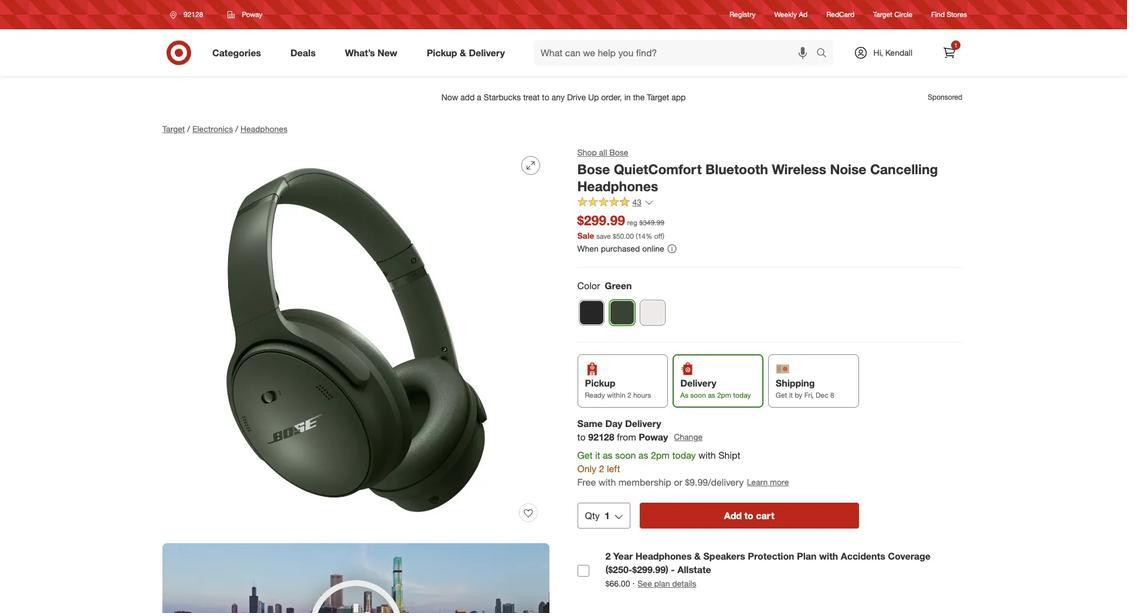Task type: describe. For each thing, give the bounding box(es) containing it.
redcard link
[[827, 10, 855, 20]]

$66.00
[[606, 579, 631, 588]]

white image
[[641, 300, 665, 325]]

target / electronics / headphones
[[163, 124, 288, 134]]

fri,
[[805, 391, 814, 400]]

change button
[[674, 431, 704, 444]]

1 horizontal spatial as
[[639, 449, 649, 461]]

advertisement region
[[153, 83, 975, 111]]

wireless
[[773, 161, 827, 177]]

0 vertical spatial to
[[578, 431, 586, 443]]

delivery inside delivery as soon as 2pm today
[[681, 377, 717, 389]]

get inside shipping get it by fri, dec 8
[[776, 391, 788, 400]]

it inside get it as soon as 2pm today with shipt only 2 left free with membership or $9.99/delivery learn more
[[596, 449, 601, 461]]

what's
[[345, 47, 375, 58]]

delivery as soon as 2pm today
[[681, 377, 752, 400]]

when purchased online
[[578, 244, 665, 254]]

shop all bose bose quietcomfort bluetooth wireless noise cancelling headphones
[[578, 147, 939, 194]]

8
[[831, 391, 835, 400]]

image gallery element
[[163, 147, 550, 613]]

green image
[[610, 300, 635, 325]]

-
[[672, 564, 675, 576]]

($250-
[[606, 564, 633, 576]]

by
[[796, 391, 803, 400]]

color
[[578, 280, 601, 292]]

pickup for &
[[427, 47, 457, 58]]

$299.99)
[[633, 564, 669, 576]]

year
[[614, 551, 634, 562]]

find stores link
[[932, 10, 967, 20]]

1 vertical spatial 1
[[605, 510, 610, 522]]

find stores
[[932, 10, 967, 19]]

& inside 2 year headphones & speakers protection plan with accidents coverage ($250-$299.99) - allstate $66.00 · see plan details
[[695, 551, 701, 562]]

membership
[[619, 476, 672, 488]]

target circle link
[[874, 10, 913, 20]]

shipping
[[776, 377, 816, 389]]

14
[[638, 232, 646, 241]]

same day delivery
[[578, 418, 662, 430]]

allstate
[[678, 564, 712, 576]]

poway button
[[220, 4, 270, 25]]

headphones inside 2 year headphones & speakers protection plan with accidents coverage ($250-$299.99) - allstate $66.00 · see plan details
[[636, 551, 692, 562]]

within
[[608, 391, 626, 400]]

with for ·
[[820, 551, 839, 562]]

details
[[673, 579, 697, 588]]

1 vertical spatial poway
[[639, 431, 669, 443]]

today inside get it as soon as 2pm today with shipt only 2 left free with membership or $9.99/delivery learn more
[[673, 449, 697, 461]]

online
[[643, 244, 665, 254]]

bluetooth
[[706, 161, 769, 177]]

shipt
[[719, 449, 741, 461]]

0 vertical spatial bose
[[610, 147, 629, 157]]

free
[[578, 476, 597, 488]]

0 horizontal spatial &
[[460, 47, 466, 58]]

delivery for same day delivery
[[626, 418, 662, 430]]

deals link
[[281, 40, 330, 66]]

to 92128
[[578, 431, 615, 443]]

soon inside delivery as soon as 2pm today
[[691, 391, 707, 400]]

electronics link
[[192, 124, 233, 134]]

from
[[618, 431, 637, 443]]

92128 button
[[163, 4, 216, 25]]

quietcomfort
[[614, 161, 702, 177]]

color green
[[578, 280, 632, 292]]

bose quietcomfort bluetooth wireless noise cancelling headphones, 1 of 16 image
[[163, 147, 550, 534]]

add to cart button
[[640, 503, 860, 529]]

coverage
[[889, 551, 931, 562]]

0 horizontal spatial as
[[603, 449, 613, 461]]

qty 1
[[586, 510, 610, 522]]

hi,
[[874, 48, 884, 57]]

pickup ready within 2 hours
[[586, 377, 652, 400]]

target for target circle
[[874, 10, 893, 19]]

soon inside get it as soon as 2pm today with shipt only 2 left free with membership or $9.99/delivery learn more
[[616, 449, 637, 461]]

learn more button
[[747, 476, 790, 489]]

$9.99/delivery
[[686, 476, 744, 488]]

left
[[607, 463, 621, 474]]

day
[[606, 418, 623, 430]]

2pm inside get it as soon as 2pm today with shipt only 2 left free with membership or $9.99/delivery learn more
[[651, 449, 670, 461]]

same
[[578, 418, 603, 430]]

$349.99
[[640, 219, 665, 227]]

protection
[[748, 551, 795, 562]]

as inside delivery as soon as 2pm today
[[709, 391, 716, 400]]

%
[[646, 232, 653, 241]]

see plan details button
[[638, 578, 697, 590]]

2 inside pickup ready within 2 hours
[[628, 391, 632, 400]]

sale
[[578, 231, 595, 241]]

1 vertical spatial 92128
[[589, 431, 615, 443]]

ready
[[586, 391, 606, 400]]

target for target / electronics / headphones
[[163, 124, 185, 134]]

2 inside 2 year headphones & speakers protection plan with accidents coverage ($250-$299.99) - allstate $66.00 · see plan details
[[606, 551, 611, 562]]

find
[[932, 10, 945, 19]]

off
[[655, 232, 663, 241]]

pickup & delivery link
[[417, 40, 520, 66]]

qty
[[586, 510, 600, 522]]

search
[[811, 48, 839, 60]]

kendall
[[886, 48, 913, 57]]

shop
[[578, 147, 597, 157]]

hours
[[634, 391, 652, 400]]

pickup for ready
[[586, 377, 616, 389]]

circle
[[895, 10, 913, 19]]

0 vertical spatial headphones
[[241, 124, 288, 134]]



Task type: vqa. For each thing, say whether or not it's contained in the screenshot.
Price related to Price
no



Task type: locate. For each thing, give the bounding box(es) containing it.
with down "left"
[[599, 476, 617, 488]]

shipping get it by fri, dec 8
[[776, 377, 835, 400]]

0 vertical spatial with
[[699, 449, 717, 461]]

0 horizontal spatial pickup
[[427, 47, 457, 58]]

2 horizontal spatial as
[[709, 391, 716, 400]]

pickup right new
[[427, 47, 457, 58]]

today inside delivery as soon as 2pm today
[[734, 391, 752, 400]]

1 down stores
[[955, 42, 958, 49]]

0 horizontal spatial soon
[[616, 449, 637, 461]]

add to cart
[[725, 510, 775, 522]]

1 horizontal spatial it
[[790, 391, 794, 400]]

1 horizontal spatial target
[[874, 10, 893, 19]]

headphones link
[[241, 124, 288, 134]]

bose
[[610, 147, 629, 157], [578, 161, 611, 177]]

0 vertical spatial poway
[[242, 10, 263, 19]]

1 vertical spatial 2
[[600, 463, 605, 474]]

0 horizontal spatial 1
[[605, 510, 610, 522]]

2 vertical spatial delivery
[[626, 418, 662, 430]]

43
[[633, 197, 642, 207]]

$
[[613, 232, 617, 241]]

headphones right electronics
[[241, 124, 288, 134]]

/ right electronics link
[[235, 124, 238, 134]]

it
[[790, 391, 794, 400], [596, 449, 601, 461]]

1 horizontal spatial get
[[776, 391, 788, 400]]

1 horizontal spatial 1
[[955, 42, 958, 49]]

0 vertical spatial 2
[[628, 391, 632, 400]]

0 vertical spatial it
[[790, 391, 794, 400]]

0 horizontal spatial get
[[578, 449, 593, 461]]

2 left "left"
[[600, 463, 605, 474]]

1 vertical spatial headphones
[[578, 178, 659, 194]]

speakers
[[704, 551, 746, 562]]

pickup & delivery
[[427, 47, 505, 58]]

0 vertical spatial today
[[734, 391, 752, 400]]

)
[[663, 232, 665, 241]]

0 vertical spatial soon
[[691, 391, 707, 400]]

1 vertical spatial get
[[578, 449, 593, 461]]

92128 left poway dropdown button
[[184, 10, 203, 19]]

pickup inside pickup ready within 2 hours
[[586, 377, 616, 389]]

get left the by at the bottom of the page
[[776, 391, 788, 400]]

·
[[633, 577, 636, 589]]

0 vertical spatial delivery
[[469, 47, 505, 58]]

0 horizontal spatial today
[[673, 449, 697, 461]]

1 horizontal spatial today
[[734, 391, 752, 400]]

registry link
[[730, 10, 756, 20]]

1 link
[[937, 40, 963, 66]]

1 vertical spatial today
[[673, 449, 697, 461]]

get up the only on the right of the page
[[578, 449, 593, 461]]

0 vertical spatial 1
[[955, 42, 958, 49]]

accidents
[[842, 551, 886, 562]]

registry
[[730, 10, 756, 19]]

categories link
[[202, 40, 276, 66]]

poway right from
[[639, 431, 669, 443]]

noise
[[831, 161, 867, 177]]

2 vertical spatial 2
[[606, 551, 611, 562]]

from poway
[[618, 431, 669, 443]]

0 horizontal spatial 2pm
[[651, 449, 670, 461]]

it left the by at the bottom of the page
[[790, 391, 794, 400]]

poway inside dropdown button
[[242, 10, 263, 19]]

1 vertical spatial soon
[[616, 449, 637, 461]]

None checkbox
[[578, 565, 590, 577]]

get
[[776, 391, 788, 400], [578, 449, 593, 461]]

purchased
[[602, 244, 641, 254]]

1 horizontal spatial to
[[745, 510, 754, 522]]

1 horizontal spatial pickup
[[586, 377, 616, 389]]

target left electronics link
[[163, 124, 185, 134]]

1 vertical spatial to
[[745, 510, 754, 522]]

get it as soon as 2pm today with shipt only 2 left free with membership or $9.99/delivery learn more
[[578, 449, 790, 488]]

2 vertical spatial with
[[820, 551, 839, 562]]

with for or
[[699, 449, 717, 461]]

0 vertical spatial &
[[460, 47, 466, 58]]

0 horizontal spatial /
[[187, 124, 190, 134]]

deals
[[291, 47, 316, 58]]

weekly ad link
[[775, 10, 808, 20]]

(
[[636, 232, 638, 241]]

see
[[638, 579, 653, 588]]

today
[[734, 391, 752, 400], [673, 449, 697, 461]]

all
[[600, 147, 608, 157]]

0 vertical spatial 92128
[[184, 10, 203, 19]]

hi, kendall
[[874, 48, 913, 57]]

1 horizontal spatial /
[[235, 124, 238, 134]]

&
[[460, 47, 466, 58], [695, 551, 701, 562]]

today down change button
[[673, 449, 697, 461]]

bose down shop
[[578, 161, 611, 177]]

today left the by at the bottom of the page
[[734, 391, 752, 400]]

what's new link
[[335, 40, 412, 66]]

dec
[[816, 391, 829, 400]]

0 horizontal spatial target
[[163, 124, 185, 134]]

1 horizontal spatial 2
[[606, 551, 611, 562]]

0 horizontal spatial 92128
[[184, 10, 203, 19]]

/ right target link
[[187, 124, 190, 134]]

headphones up 43 link
[[578, 178, 659, 194]]

2pm down from poway on the bottom right of page
[[651, 449, 670, 461]]

it inside shipping get it by fri, dec 8
[[790, 391, 794, 400]]

0 vertical spatial target
[[874, 10, 893, 19]]

headphones up - on the bottom right of page
[[636, 551, 692, 562]]

target left circle
[[874, 10, 893, 19]]

with left the shipt
[[699, 449, 717, 461]]

2 left hours
[[628, 391, 632, 400]]

stores
[[947, 10, 967, 19]]

2pm right the as
[[718, 391, 732, 400]]

0 vertical spatial get
[[776, 391, 788, 400]]

pickup
[[427, 47, 457, 58], [586, 377, 616, 389]]

1 horizontal spatial 2pm
[[718, 391, 732, 400]]

green
[[605, 280, 632, 292]]

redcard
[[827, 10, 855, 19]]

1 horizontal spatial poway
[[639, 431, 669, 443]]

cart
[[757, 510, 775, 522]]

2pm inside delivery as soon as 2pm today
[[718, 391, 732, 400]]

add
[[725, 510, 743, 522]]

change
[[675, 432, 703, 442]]

with inside 2 year headphones & speakers protection plan with accidents coverage ($250-$299.99) - allstate $66.00 · see plan details
[[820, 551, 839, 562]]

with right plan
[[820, 551, 839, 562]]

bose right all
[[610, 147, 629, 157]]

1 vertical spatial bose
[[578, 161, 611, 177]]

2
[[628, 391, 632, 400], [600, 463, 605, 474], [606, 551, 611, 562]]

to down same on the bottom right of page
[[578, 431, 586, 443]]

50.00
[[617, 232, 635, 241]]

0 horizontal spatial it
[[596, 449, 601, 461]]

43 link
[[578, 197, 654, 210]]

as right the as
[[709, 391, 716, 400]]

headphones inside shop all bose bose quietcomfort bluetooth wireless noise cancelling headphones
[[578, 178, 659, 194]]

1
[[955, 42, 958, 49], [605, 510, 610, 522]]

1 horizontal spatial 92128
[[589, 431, 615, 443]]

soon up "left"
[[616, 449, 637, 461]]

1 / from the left
[[187, 124, 190, 134]]

1 horizontal spatial with
[[699, 449, 717, 461]]

to inside 'button'
[[745, 510, 754, 522]]

soon right the as
[[691, 391, 707, 400]]

black image
[[580, 300, 604, 325]]

92128 inside dropdown button
[[184, 10, 203, 19]]

reg
[[628, 219, 638, 227]]

headphones
[[241, 124, 288, 134], [578, 178, 659, 194], [636, 551, 692, 562]]

as up "left"
[[603, 449, 613, 461]]

2 / from the left
[[235, 124, 238, 134]]

learn
[[748, 477, 768, 487]]

0 horizontal spatial to
[[578, 431, 586, 443]]

plan
[[798, 551, 817, 562]]

1 vertical spatial target
[[163, 124, 185, 134]]

2 horizontal spatial delivery
[[681, 377, 717, 389]]

delivery for pickup & delivery
[[469, 47, 505, 58]]

save
[[597, 232, 611, 241]]

2 vertical spatial headphones
[[636, 551, 692, 562]]

0 horizontal spatial 2
[[600, 463, 605, 474]]

1 vertical spatial delivery
[[681, 377, 717, 389]]

0 vertical spatial pickup
[[427, 47, 457, 58]]

2 horizontal spatial with
[[820, 551, 839, 562]]

2 left 'year'
[[606, 551, 611, 562]]

1 vertical spatial with
[[599, 476, 617, 488]]

0 horizontal spatial poway
[[242, 10, 263, 19]]

1 vertical spatial &
[[695, 551, 701, 562]]

1 vertical spatial 2pm
[[651, 449, 670, 461]]

weekly
[[775, 10, 797, 19]]

delivery
[[469, 47, 505, 58], [681, 377, 717, 389], [626, 418, 662, 430]]

92128 down same on the bottom right of page
[[589, 431, 615, 443]]

0 horizontal spatial delivery
[[469, 47, 505, 58]]

get inside get it as soon as 2pm today with shipt only 2 left free with membership or $9.99/delivery learn more
[[578, 449, 593, 461]]

electronics
[[192, 124, 233, 134]]

2 inside get it as soon as 2pm today with shipt only 2 left free with membership or $9.99/delivery learn more
[[600, 463, 605, 474]]

0 horizontal spatial with
[[599, 476, 617, 488]]

it up the only on the right of the page
[[596, 449, 601, 461]]

2pm
[[718, 391, 732, 400], [651, 449, 670, 461]]

1 vertical spatial it
[[596, 449, 601, 461]]

to right add
[[745, 510, 754, 522]]

poway
[[242, 10, 263, 19], [639, 431, 669, 443]]

what's new
[[345, 47, 398, 58]]

1 inside 1 link
[[955, 42, 958, 49]]

What can we help you find? suggestions appear below search field
[[534, 40, 819, 66]]

0 vertical spatial 2pm
[[718, 391, 732, 400]]

as
[[681, 391, 689, 400]]

1 vertical spatial pickup
[[586, 377, 616, 389]]

2 horizontal spatial 2
[[628, 391, 632, 400]]

with
[[699, 449, 717, 461], [599, 476, 617, 488], [820, 551, 839, 562]]

cancelling
[[871, 161, 939, 177]]

target circle
[[874, 10, 913, 19]]

2 year headphones & speakers protection plan with accidents coverage ($250-$299.99) - allstate $66.00 · see plan details
[[606, 551, 931, 589]]

more
[[771, 477, 790, 487]]

1 horizontal spatial soon
[[691, 391, 707, 400]]

as down from poway on the bottom right of page
[[639, 449, 649, 461]]

/
[[187, 124, 190, 134], [235, 124, 238, 134]]

poway up categories link
[[242, 10, 263, 19]]

search button
[[811, 40, 839, 68]]

new
[[378, 47, 398, 58]]

1 horizontal spatial delivery
[[626, 418, 662, 430]]

ad
[[799, 10, 808, 19]]

as
[[709, 391, 716, 400], [603, 449, 613, 461], [639, 449, 649, 461]]

plan
[[655, 579, 671, 588]]

$299.99 reg $349.99 sale save $ 50.00 ( 14 % off )
[[578, 212, 665, 241]]

pickup up ready at bottom right
[[586, 377, 616, 389]]

1 horizontal spatial &
[[695, 551, 701, 562]]

1 right qty
[[605, 510, 610, 522]]

categories
[[212, 47, 261, 58]]

when
[[578, 244, 599, 254]]



